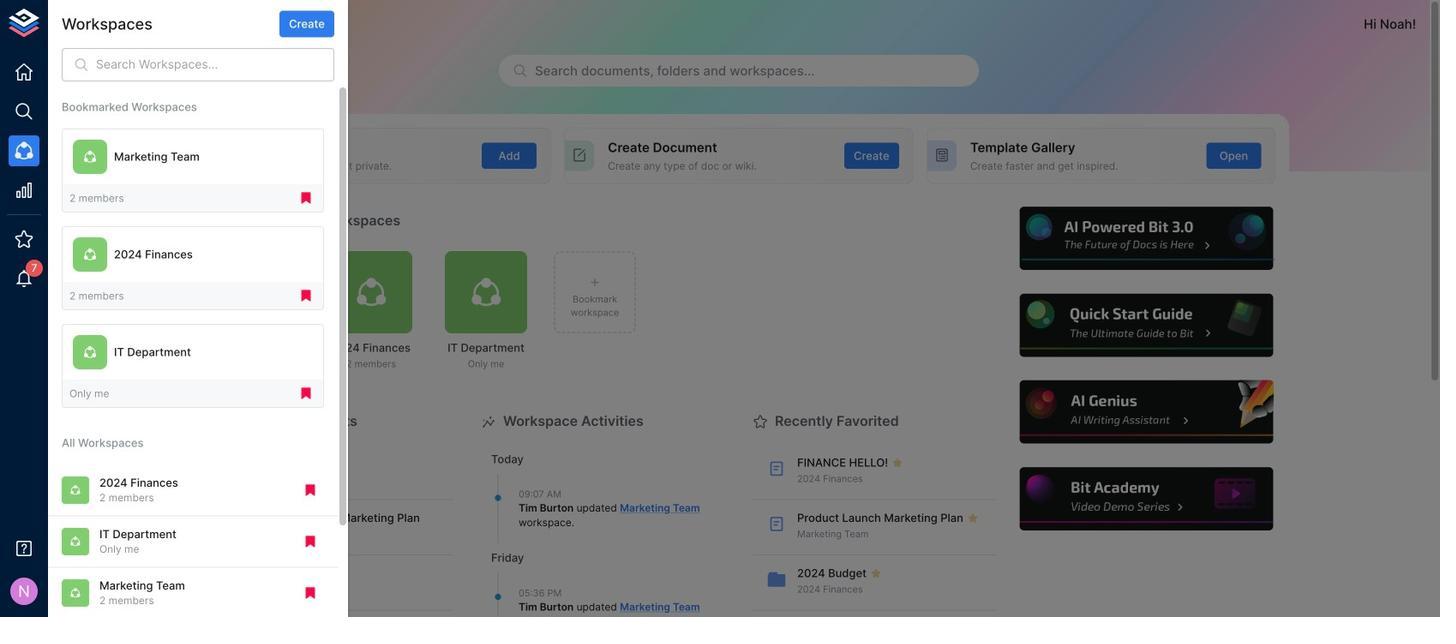 Task type: locate. For each thing, give the bounding box(es) containing it.
help image
[[1018, 205, 1276, 273], [1018, 291, 1276, 359], [1018, 378, 1276, 446], [1018, 465, 1276, 533]]

remove bookmark image
[[298, 288, 314, 304], [298, 386, 314, 401], [303, 483, 318, 498], [303, 534, 318, 549], [303, 585, 318, 601]]

3 help image from the top
[[1018, 378, 1276, 446]]

remove bookmark image
[[298, 191, 314, 206]]



Task type: describe. For each thing, give the bounding box(es) containing it.
2 help image from the top
[[1018, 291, 1276, 359]]

1 help image from the top
[[1018, 205, 1276, 273]]

4 help image from the top
[[1018, 465, 1276, 533]]

Search Workspaces... text field
[[96, 48, 334, 82]]



Task type: vqa. For each thing, say whether or not it's contained in the screenshot.
Remove Bookmark icon to the top
yes



